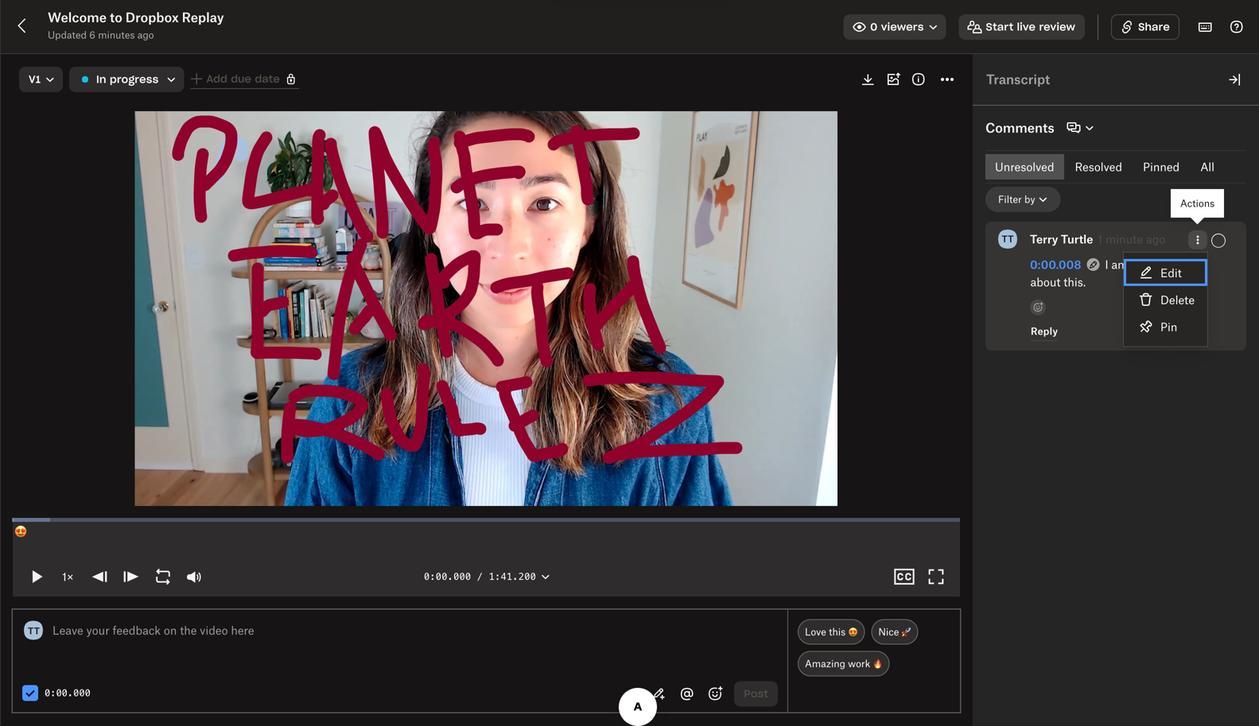 Task type: vqa. For each thing, say whether or not it's contained in the screenshot.
"😍" inside LOVE THIS 😍 button
yes



Task type: describe. For each thing, give the bounding box(es) containing it.
love this 😍
[[805, 627, 858, 639]]

amazing work 🔥 button
[[798, 652, 890, 677]]

welcome
[[48, 10, 107, 25]]

leave your feedback on the video here
[[52, 624, 254, 638]]

in progress button
[[69, 67, 184, 92]]

replay
[[182, 10, 224, 25]]

minute
[[1106, 233, 1143, 246]]

updated
[[48, 29, 87, 41]]

resolved
[[1075, 160, 1122, 174]]

in progress
[[96, 73, 159, 86]]

show drawing tools image
[[650, 686, 669, 705]]

enthusiastic
[[1131, 258, 1195, 272]]

menu containing edit
[[1124, 253, 1207, 347]]

1 horizontal spatial add emoji image
[[1032, 301, 1044, 314]]

pinned
[[1143, 160, 1180, 174]]

view comment actions image
[[1191, 230, 1204, 251]]

this.
[[1064, 276, 1086, 289]]

pin comment image
[[1137, 317, 1156, 336]]

start
[[986, 20, 1014, 33]]

0:00.000
[[45, 688, 91, 700]]

resolved button
[[1065, 154, 1132, 180]]

ago inside welcome to dropbox replay updated 6 minutes ago
[[137, 29, 154, 41]]

pinned button
[[1133, 154, 1189, 180]]

terry turtle 1 minute ago
[[1030, 233, 1165, 246]]

work
[[848, 659, 870, 670]]

unresolved button
[[985, 154, 1064, 180]]

love this 😍 button
[[798, 620, 865, 645]]

live
[[1017, 20, 1036, 33]]

0
[[870, 20, 878, 33]]

reply button
[[1031, 322, 1058, 341]]

minutes
[[98, 29, 135, 41]]

the
[[180, 624, 197, 638]]

share button
[[1111, 14, 1180, 40]]

pin
[[1160, 321, 1177, 334]]

to
[[110, 10, 122, 25]]

amazing
[[805, 659, 845, 670]]

viewers
[[881, 20, 924, 33]]

6
[[89, 29, 95, 41]]

your
[[86, 624, 109, 638]]

edit comment image
[[1137, 263, 1156, 282]]

nice
[[878, 627, 899, 639]]

progress bar slider
[[12, 519, 960, 542]]

resolve comment thread image
[[1212, 234, 1225, 252]]

amazing work 🔥
[[805, 659, 882, 670]]

0 viewers button
[[843, 14, 946, 40]]

comment with annotation drawing image
[[1087, 259, 1099, 272]]



Task type: locate. For each thing, give the bounding box(es) containing it.
start live review
[[986, 20, 1075, 33]]

0 vertical spatial add emoji image
[[1032, 301, 1044, 314]]

0 vertical spatial 😍
[[14, 525, 27, 539]]

comments
[[985, 120, 1054, 136]]

😍 inside progress bar slider
[[14, 525, 27, 539]]

all button
[[1191, 154, 1224, 180]]

reply
[[1031, 326, 1058, 337]]

mention button image
[[678, 686, 697, 705]]

0 viewers
[[870, 20, 924, 33]]

ago down dropbox
[[137, 29, 154, 41]]

unresolved
[[995, 160, 1054, 174]]

0 horizontal spatial 😍
[[14, 525, 27, 539]]

leave
[[52, 624, 83, 638]]

on
[[164, 624, 177, 638]]

edit
[[1160, 266, 1182, 280]]

start live review button
[[959, 14, 1085, 40]]

terry
[[1030, 233, 1058, 246]]

1 horizontal spatial 😍
[[848, 627, 858, 639]]

turtle
[[1061, 233, 1093, 246]]

1 vertical spatial 😍
[[848, 627, 858, 639]]

😍 right this
[[848, 627, 858, 639]]

in
[[96, 73, 106, 86]]

😍 inside button
[[848, 627, 858, 639]]

make fullscreen image
[[923, 565, 949, 590]]

tab list containing unresolved
[[985, 154, 1224, 180]]

😍
[[14, 525, 27, 539], [848, 627, 858, 639]]

all
[[1200, 160, 1215, 174]]

add emoji image right 'mention button' image
[[706, 685, 725, 704]]

keyboard shortcuts image
[[1195, 17, 1214, 37]]

0:00.008
[[1030, 258, 1081, 272]]

hide sidebar image
[[1225, 70, 1244, 89]]

nice 🚀
[[878, 627, 911, 639]]

1 vertical spatial ago
[[1146, 233, 1165, 246]]

ago
[[137, 29, 154, 41], [1146, 233, 1165, 246]]

welcome to dropbox replay updated 6 minutes ago
[[48, 10, 224, 41]]

😍 up play video image
[[14, 525, 27, 539]]

ago up enthusiastic
[[1146, 233, 1165, 246]]

share
[[1138, 20, 1170, 33]]

add emoji image
[[1032, 301, 1044, 314], [706, 685, 725, 704]]

add emoji image up reply at the top right of the page
[[1032, 301, 1044, 314]]

1 horizontal spatial ago
[[1146, 233, 1165, 246]]

about
[[1030, 276, 1061, 289]]

review
[[1039, 20, 1075, 33]]

love
[[805, 627, 826, 639]]

i am enthusiastic about this.
[[1030, 258, 1198, 289]]

1
[[1098, 233, 1103, 246]]

🔥
[[873, 659, 882, 670]]

nice 🚀 button
[[871, 620, 918, 645]]

delete
[[1160, 293, 1195, 307]]

0 horizontal spatial ago
[[137, 29, 154, 41]]

this
[[829, 627, 846, 639]]

here
[[231, 624, 254, 638]]

transcript
[[986, 72, 1050, 87]]

progress
[[110, 73, 159, 86]]

video
[[200, 624, 228, 638]]

🚀
[[902, 627, 911, 639]]

i
[[1105, 258, 1108, 272]]

tab list
[[985, 154, 1224, 180]]

1 vertical spatial add emoji image
[[706, 685, 725, 704]]

mute image
[[184, 568, 203, 587]]

feedback
[[113, 624, 161, 638]]

None text field
[[53, 622, 778, 640]]

am
[[1111, 258, 1128, 272]]

0 vertical spatial ago
[[137, 29, 154, 41]]

dropbox
[[125, 10, 179, 25]]

delete comment image
[[1137, 290, 1156, 309]]

video player region
[[12, 111, 960, 597]]

play video image
[[21, 562, 52, 593]]

0 horizontal spatial add emoji image
[[706, 685, 725, 704]]

enable automatic video replay upon ending image
[[151, 565, 175, 589]]

menu
[[1124, 253, 1207, 347]]



